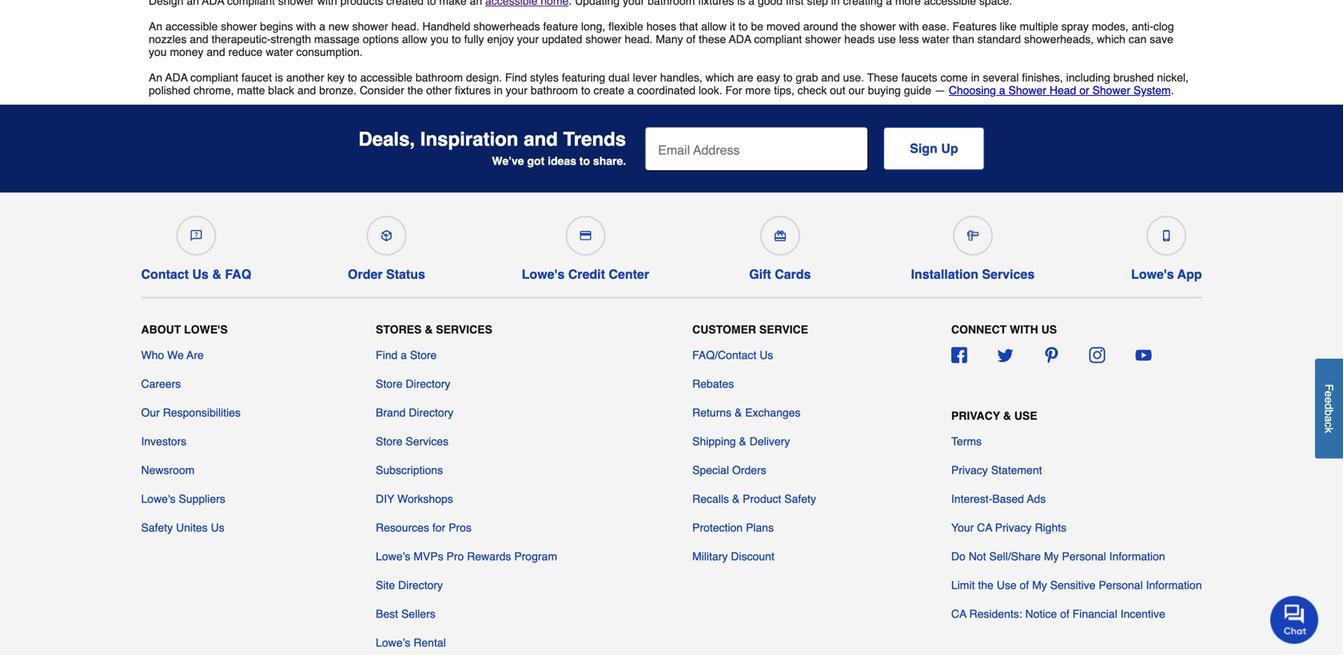 Task type: locate. For each thing, give the bounding box(es) containing it.
directory down store directory
[[409, 406, 454, 419]]

water up is
[[266, 46, 293, 58]]

1 horizontal spatial shower
[[1092, 84, 1130, 97]]

and left use. on the right top of the page
[[821, 71, 840, 84]]

showerheads
[[473, 20, 540, 33]]

easy
[[757, 71, 780, 84]]

therapeutic-
[[212, 33, 271, 46]]

0 vertical spatial an
[[149, 20, 162, 33]]

lowe's for lowe's app
[[1131, 267, 1174, 282]]

an inside an ada compliant faucet is another key to accessible bathroom design. find styles featuring dual lever handles, which are easy to grab and use. these faucets come in several finishes, including brushed nickel, polished chrome, matte black and bronze. consider the other fixtures in your bathroom to create a coordinated look. for more tips, check out our buying guide —
[[149, 71, 162, 84]]

brand directory link
[[376, 405, 454, 421]]

0 horizontal spatial shower
[[1008, 84, 1046, 97]]

a inside the 'find a store' link
[[401, 349, 407, 362]]

which left can
[[1097, 33, 1125, 46]]

your
[[951, 522, 974, 534]]

privacy up the interest-
[[951, 464, 988, 477]]

1 horizontal spatial accessible
[[360, 71, 412, 84]]

lowe's suppliers
[[141, 493, 225, 506]]

to left grab
[[783, 71, 793, 84]]

0 horizontal spatial with
[[296, 20, 316, 33]]

head. left handheld
[[391, 20, 419, 33]]

1 vertical spatial an
[[149, 71, 162, 84]]

terms
[[951, 435, 982, 448]]

1 vertical spatial lowe's
[[376, 637, 410, 650]]

than
[[953, 33, 974, 46]]

1 vertical spatial ca
[[951, 608, 967, 621]]

lowe's for lowe's mvps pro rewards program
[[376, 550, 410, 563]]

0 horizontal spatial compliant
[[190, 71, 238, 84]]

0 vertical spatial lowe's
[[376, 550, 410, 563]]

you left money
[[149, 46, 167, 58]]

1 vertical spatial accessible
[[360, 71, 412, 84]]

deals,
[[358, 128, 415, 150]]

2 vertical spatial privacy
[[995, 522, 1032, 534]]

with right use
[[899, 20, 919, 33]]

your inside an ada compliant faucet is another key to accessible bathroom design. find styles featuring dual lever handles, which are easy to grab and use. these faucets come in several finishes, including brushed nickel, polished chrome, matte black and bronze. consider the other fixtures in your bathroom to create a coordinated look. for more tips, check out our buying guide —
[[506, 84, 528, 97]]

my down rights
[[1044, 550, 1059, 563]]

lowe's down best
[[376, 637, 410, 650]]

pickup image
[[381, 230, 392, 241]]

1 vertical spatial use
[[997, 579, 1017, 592]]

accessible down options
[[360, 71, 412, 84]]

1 an from the top
[[149, 20, 162, 33]]

1 vertical spatial your
[[506, 84, 528, 97]]

use down sell/share
[[997, 579, 1017, 592]]

2 vertical spatial directory
[[398, 579, 443, 592]]

0 vertical spatial accessible
[[165, 20, 218, 33]]

head
[[1050, 84, 1076, 97]]

feature
[[543, 20, 578, 33]]

ca down the limit at right
[[951, 608, 967, 621]]

0 vertical spatial use
[[1014, 410, 1037, 422]]

a inside f e e d b a c k button
[[1323, 416, 1335, 422]]

my
[[1044, 550, 1059, 563], [1032, 579, 1047, 592]]

do not sell/share my personal information link
[[951, 549, 1165, 565]]

store inside store directory link
[[376, 378, 403, 391]]

2 vertical spatial us
[[211, 522, 224, 534]]

0 vertical spatial of
[[686, 33, 696, 46]]

us for contact
[[192, 267, 209, 282]]

an down nozzles
[[149, 71, 162, 84]]

lowe's mvps pro rewards program
[[376, 550, 557, 563]]

services down brand directory
[[406, 435, 449, 448]]

lowe's inside lowe's mvps pro rewards program link
[[376, 550, 410, 563]]

your inside an accessible shower begins with a new shower head. handheld showerheads feature long, flexible hoses that allow it to be moved around the shower with ease. features like multiple spray modes, anti-clog nozzles and therapeutic-strength massage options allow you to fully enjoy your updated shower head. many of these ada compliant shower heads use less water than standard showerheads, which can save you money and reduce water consumption.
[[517, 33, 539, 46]]

in right fixtures
[[494, 84, 503, 97]]

1 with from the left
[[296, 20, 316, 33]]

use.
[[843, 71, 864, 84]]

0 horizontal spatial accessible
[[165, 20, 218, 33]]

chrome,
[[193, 84, 234, 97]]

plans
[[746, 522, 774, 534]]

recalls & product safety
[[692, 493, 816, 506]]

2 lowe's from the top
[[376, 637, 410, 650]]

contact us & faq
[[141, 267, 251, 282]]

reduce
[[228, 46, 263, 58]]

of for ca
[[1060, 608, 1069, 621]]

us down customer service
[[760, 349, 773, 362]]

a left new
[[319, 20, 325, 33]]

lowe's inside 'link'
[[1131, 267, 1174, 282]]

instagram image
[[1089, 347, 1105, 363]]

1 horizontal spatial in
[[971, 71, 980, 84]]

0 vertical spatial privacy
[[951, 410, 1000, 422]]

store down stores & services
[[410, 349, 437, 362]]

who we are link
[[141, 347, 204, 363]]

diy workshops link
[[376, 491, 453, 507]]

0 vertical spatial information
[[1109, 550, 1165, 563]]

1 vertical spatial ada
[[165, 71, 188, 84]]

my inside do not sell/share my personal information link
[[1044, 550, 1059, 563]]

0 horizontal spatial ada
[[165, 71, 188, 84]]

water right less
[[922, 33, 949, 46]]

0 vertical spatial find
[[505, 71, 527, 84]]

services up "find a store"
[[436, 323, 492, 336]]

shower left "head" in the right top of the page
[[1008, 84, 1046, 97]]

careers
[[141, 378, 181, 391]]

accessible up money
[[165, 20, 218, 33]]

the right the limit at right
[[978, 579, 994, 592]]

1 horizontal spatial ada
[[729, 33, 751, 46]]

lowe's left "app"
[[1131, 267, 1174, 282]]

e
[[1323, 391, 1335, 397], [1323, 397, 1335, 404]]

allow left it
[[701, 20, 727, 33]]

fully
[[464, 33, 484, 46]]

1 vertical spatial my
[[1032, 579, 1047, 592]]

ideas
[[548, 155, 576, 167]]

1 vertical spatial find
[[376, 349, 398, 362]]

store directory link
[[376, 376, 450, 392]]

site directory
[[376, 579, 443, 592]]

lowe's down newsroom link
[[141, 493, 176, 506]]

bathroom down the updated at the left top
[[531, 84, 578, 97]]

you left "fully"
[[431, 33, 449, 46]]

enjoy
[[487, 33, 514, 46]]

shower right the updated at the left top
[[585, 33, 622, 46]]

1 horizontal spatial ca
[[977, 522, 992, 534]]

privacy inside 'link'
[[995, 522, 1032, 534]]

ada down money
[[165, 71, 188, 84]]

and right nozzles
[[190, 33, 208, 46]]

0 vertical spatial us
[[192, 267, 209, 282]]

2 an from the top
[[149, 71, 162, 84]]

many
[[656, 33, 683, 46]]

lowe's
[[522, 267, 565, 282], [1131, 267, 1174, 282], [184, 323, 228, 336], [141, 493, 176, 506]]

use up the statement
[[1014, 410, 1037, 422]]

store services
[[376, 435, 449, 448]]

store directory
[[376, 378, 450, 391]]

gift cards
[[749, 267, 811, 282]]

1 vertical spatial directory
[[409, 406, 454, 419]]

1 horizontal spatial which
[[1097, 33, 1125, 46]]

2 with from the left
[[899, 20, 919, 33]]

your right enjoy
[[517, 33, 539, 46]]

shipping & delivery
[[692, 435, 790, 448]]

& left the delivery
[[739, 435, 746, 448]]

& for privacy & use
[[1003, 410, 1011, 422]]

0 vertical spatial ca
[[977, 522, 992, 534]]

of right notice
[[1060, 608, 1069, 621]]

0 horizontal spatial of
[[686, 33, 696, 46]]

an inside an accessible shower begins with a new shower head. handheld showerheads feature long, flexible hoses that allow it to be moved around the shower with ease. features like multiple spray modes, anti-clog nozzles and therapeutic-strength massage options allow you to fully enjoy your updated shower head. many of these ada compliant shower heads use less water than standard showerheads, which can save you money and reduce water consumption.
[[149, 20, 162, 33]]

spray
[[1061, 20, 1089, 33]]

0 vertical spatial ada
[[729, 33, 751, 46]]

which
[[1097, 33, 1125, 46], [706, 71, 734, 84]]

& right recalls at the bottom of page
[[732, 493, 740, 506]]

1 vertical spatial information
[[1146, 579, 1202, 592]]

accessible inside an accessible shower begins with a new shower head. handheld showerheads feature long, flexible hoses that allow it to be moved around the shower with ease. features like multiple spray modes, anti-clog nozzles and therapeutic-strength massage options allow you to fully enjoy your updated shower head. many of these ada compliant shower heads use less water than standard showerheads, which can save you money and reduce water consumption.
[[165, 20, 218, 33]]

the right around
[[841, 20, 857, 33]]

resources for pros
[[376, 522, 472, 534]]

1 vertical spatial which
[[706, 71, 734, 84]]

a down the stores
[[401, 349, 407, 362]]

massage
[[314, 33, 360, 46]]

of inside an accessible shower begins with a new shower head. handheld showerheads feature long, flexible hoses that allow it to be moved around the shower with ease. features like multiple spray modes, anti-clog nozzles and therapeutic-strength massage options allow you to fully enjoy your updated shower head. many of these ada compliant shower heads use less water than standard showerheads, which can save you money and reduce water consumption.
[[686, 33, 696, 46]]

store for directory
[[376, 378, 403, 391]]

personal
[[1062, 550, 1106, 563], [1099, 579, 1143, 592]]

privacy inside 'link'
[[951, 464, 988, 477]]

trends
[[563, 128, 626, 150]]

compliant down money
[[190, 71, 238, 84]]

find left 'styles'
[[505, 71, 527, 84]]

0 horizontal spatial which
[[706, 71, 734, 84]]

to left create
[[581, 84, 590, 97]]

0 vertical spatial the
[[841, 20, 857, 33]]

connect with us
[[951, 323, 1057, 336]]

& right the stores
[[425, 323, 433, 336]]

1 lowe's from the top
[[376, 550, 410, 563]]

with right begins
[[296, 20, 316, 33]]

sign up
[[910, 141, 958, 156]]

information
[[1109, 550, 1165, 563], [1146, 579, 1202, 592]]

an
[[149, 20, 162, 33], [149, 71, 162, 84]]

privacy up terms
[[951, 410, 1000, 422]]

0 vertical spatial compliant
[[754, 33, 802, 46]]

pinterest image
[[1043, 347, 1059, 363]]

0 vertical spatial which
[[1097, 33, 1125, 46]]

ada right these at the right of page
[[729, 33, 751, 46]]

bathroom left design.
[[416, 71, 463, 84]]

directory for site directory
[[398, 579, 443, 592]]

& right returns
[[735, 406, 742, 419]]

directory up sellers
[[398, 579, 443, 592]]

sign up button
[[883, 127, 985, 170]]

lowe's inside lowe's rental link
[[376, 637, 410, 650]]

use for the
[[997, 579, 1017, 592]]

for
[[725, 84, 742, 97]]

store inside "store services" "link"
[[376, 435, 403, 448]]

& left faq
[[212, 267, 221, 282]]

a right create
[[628, 84, 634, 97]]

privacy up sell/share
[[995, 522, 1032, 534]]

0 horizontal spatial safety
[[141, 522, 173, 534]]

lowe's left credit
[[522, 267, 565, 282]]

to left "fully"
[[452, 33, 461, 46]]

a right choosing
[[999, 84, 1005, 97]]

safety right product
[[784, 493, 816, 506]]

1 vertical spatial personal
[[1099, 579, 1143, 592]]

services up connect with us
[[982, 267, 1035, 282]]

find inside an ada compliant faucet is another key to accessible bathroom design. find styles featuring dual lever handles, which are easy to grab and use. these faucets come in several finishes, including brushed nickel, polished chrome, matte black and bronze. consider the other fixtures in your bathroom to create a coordinated look. for more tips, check out our buying guide —
[[505, 71, 527, 84]]

store up brand
[[376, 378, 403, 391]]

1 horizontal spatial compliant
[[754, 33, 802, 46]]

1 vertical spatial the
[[407, 84, 423, 97]]

& up the statement
[[1003, 410, 1011, 422]]

gift card image
[[774, 230, 786, 241]]

1 vertical spatial us
[[760, 349, 773, 362]]

store for services
[[376, 435, 403, 448]]

0 horizontal spatial us
[[192, 267, 209, 282]]

and up 'got'
[[524, 128, 558, 150]]

2 vertical spatial the
[[978, 579, 994, 592]]

services inside "link"
[[406, 435, 449, 448]]

save
[[1150, 33, 1173, 46]]

2 e from the top
[[1323, 397, 1335, 404]]

1 vertical spatial privacy
[[951, 464, 988, 477]]

including
[[1066, 71, 1110, 84]]

1 horizontal spatial you
[[431, 33, 449, 46]]

multiple
[[1020, 20, 1058, 33]]

0 vertical spatial store
[[410, 349, 437, 362]]

1 horizontal spatial bathroom
[[531, 84, 578, 97]]

military discount link
[[692, 549, 774, 565]]

0 vertical spatial personal
[[1062, 550, 1106, 563]]

safety left unites
[[141, 522, 173, 534]]

directory up brand directory
[[406, 378, 450, 391]]

0 horizontal spatial water
[[266, 46, 293, 58]]

personal up incentive at the right of the page
[[1099, 579, 1143, 592]]

services for installation services
[[982, 267, 1035, 282]]

sellers
[[401, 608, 435, 621]]

handles,
[[660, 71, 702, 84]]

1 vertical spatial of
[[1020, 579, 1029, 592]]

in right "come"
[[971, 71, 980, 84]]

privacy & use
[[951, 410, 1037, 422]]

store down brand
[[376, 435, 403, 448]]

your left 'styles'
[[506, 84, 528, 97]]

0 vertical spatial safety
[[784, 493, 816, 506]]

use
[[1014, 410, 1037, 422], [997, 579, 1017, 592]]

sign
[[910, 141, 938, 156]]

2 horizontal spatial of
[[1060, 608, 1069, 621]]

chat invite button image
[[1270, 596, 1319, 644]]

2 vertical spatial store
[[376, 435, 403, 448]]

guide
[[904, 84, 931, 97]]

find down the stores
[[376, 349, 398, 362]]

our responsibilities link
[[141, 405, 241, 421]]

the inside an accessible shower begins with a new shower head. handheld showerheads feature long, flexible hoses that allow it to be moved around the shower with ease. features like multiple spray modes, anti-clog nozzles and therapeutic-strength massage options allow you to fully enjoy your updated shower head. many of these ada compliant shower heads use less water than standard showerheads, which can save you money and reduce water consumption.
[[841, 20, 857, 33]]

to right the ideas on the left of page
[[579, 155, 590, 167]]

1 vertical spatial store
[[376, 378, 403, 391]]

with
[[1010, 323, 1038, 336]]

updated
[[542, 33, 582, 46]]

lowe's for lowe's rental
[[376, 637, 410, 650]]

showerheads,
[[1024, 33, 1094, 46]]

and
[[190, 33, 208, 46], [207, 46, 225, 58], [821, 71, 840, 84], [297, 84, 316, 97], [524, 128, 558, 150]]

and inside deals, inspiration and trends we've got ideas to share.
[[524, 128, 558, 150]]

0 vertical spatial services
[[982, 267, 1035, 282]]

youtube image
[[1135, 347, 1151, 363]]

0 vertical spatial your
[[517, 33, 539, 46]]

1 horizontal spatial head.
[[625, 33, 653, 46]]

0 vertical spatial directory
[[406, 378, 450, 391]]

exchanges
[[745, 406, 801, 419]]

1 horizontal spatial find
[[505, 71, 527, 84]]

you
[[431, 33, 449, 46], [149, 46, 167, 58]]

we've
[[492, 155, 524, 167]]

e up d
[[1323, 391, 1335, 397]]

of right many on the top of page
[[686, 33, 696, 46]]

which left are
[[706, 71, 734, 84]]

of for limit
[[1020, 579, 1029, 592]]

us right contact
[[192, 267, 209, 282]]

a inside an ada compliant faucet is another key to accessible bathroom design. find styles featuring dual lever handles, which are easy to grab and use. these faucets come in several finishes, including brushed nickel, polished chrome, matte black and bronze. consider the other fixtures in your bathroom to create a coordinated look. for more tips, check out our buying guide —
[[628, 84, 634, 97]]

1 horizontal spatial of
[[1020, 579, 1029, 592]]

of down sell/share
[[1020, 579, 1029, 592]]

who
[[141, 349, 164, 362]]

ada inside an accessible shower begins with a new shower head. handheld showerheads feature long, flexible hoses that allow it to be moved around the shower with ease. features like multiple spray modes, anti-clog nozzles and therapeutic-strength massage options allow you to fully enjoy your updated shower head. many of these ada compliant shower heads use less water than standard showerheads, which can save you money and reduce water consumption.
[[729, 33, 751, 46]]

the left other
[[407, 84, 423, 97]]

compliant up easy
[[754, 33, 802, 46]]

lever
[[633, 71, 657, 84]]

rebates
[[692, 378, 734, 391]]

financial
[[1073, 608, 1117, 621]]

lowe's up site
[[376, 550, 410, 563]]

matte
[[237, 84, 265, 97]]

fixtures
[[455, 84, 491, 97]]

ca right your
[[977, 522, 992, 534]]

2 vertical spatial of
[[1060, 608, 1069, 621]]

1 horizontal spatial the
[[841, 20, 857, 33]]

ada
[[729, 33, 751, 46], [165, 71, 188, 84]]

& for recalls & product safety
[[732, 493, 740, 506]]

1 horizontal spatial with
[[899, 20, 919, 33]]

store inside the 'find a store' link
[[410, 349, 437, 362]]

0 horizontal spatial the
[[407, 84, 423, 97]]

my inside limit the use of my sensitive personal information link
[[1032, 579, 1047, 592]]

us right unites
[[211, 522, 224, 534]]

safety unites us link
[[141, 520, 224, 536]]

head. left many on the top of page
[[625, 33, 653, 46]]

less
[[899, 33, 919, 46]]

shower right or
[[1092, 84, 1130, 97]]

another
[[286, 71, 324, 84]]

a up k
[[1323, 416, 1335, 422]]

personal up limit the use of my sensitive personal information
[[1062, 550, 1106, 563]]

allow right options
[[402, 33, 427, 46]]

deals, inspiration and trends we've got ideas to share.
[[358, 128, 626, 167]]

it
[[730, 20, 735, 33]]

2 horizontal spatial us
[[760, 349, 773, 362]]

resources for pros link
[[376, 520, 472, 536]]

my up notice
[[1032, 579, 1047, 592]]

find a store
[[376, 349, 437, 362]]

e up b
[[1323, 397, 1335, 404]]

1 vertical spatial compliant
[[190, 71, 238, 84]]

rebates link
[[692, 376, 734, 392]]

0 vertical spatial my
[[1044, 550, 1059, 563]]

an up polished
[[149, 20, 162, 33]]

compliant
[[754, 33, 802, 46], [190, 71, 238, 84]]

0 horizontal spatial ca
[[951, 608, 967, 621]]

2 vertical spatial services
[[406, 435, 449, 448]]



Task type: vqa. For each thing, say whether or not it's contained in the screenshot.
'We've'
yes



Task type: describe. For each thing, give the bounding box(es) containing it.
.
[[1171, 84, 1174, 97]]

privacy for privacy & use
[[951, 410, 1000, 422]]

find a store link
[[376, 347, 437, 363]]

2 horizontal spatial the
[[978, 579, 994, 592]]

like
[[1000, 20, 1017, 33]]

1 horizontal spatial water
[[922, 33, 949, 46]]

interest-based ads
[[951, 493, 1046, 506]]

safety unites us
[[141, 522, 224, 534]]

interest-based ads link
[[951, 491, 1046, 507]]

terms link
[[951, 434, 982, 450]]

privacy statement
[[951, 464, 1042, 477]]

faq/contact us link
[[692, 347, 773, 363]]

delivery
[[750, 435, 790, 448]]

newsroom
[[141, 464, 195, 477]]

which inside an ada compliant faucet is another key to accessible bathroom design. find styles featuring dual lever handles, which are easy to grab and use. these faucets come in several finishes, including brushed nickel, polished chrome, matte black and bronze. consider the other fixtures in your bathroom to create a coordinated look. for more tips, check out our buying guide —
[[706, 71, 734, 84]]

buying
[[868, 84, 901, 97]]

privacy for privacy statement
[[951, 464, 988, 477]]

1 horizontal spatial us
[[211, 522, 224, 534]]

0 horizontal spatial head.
[[391, 20, 419, 33]]

twitter image
[[997, 347, 1013, 363]]

around
[[803, 20, 838, 33]]

us for faq/contact
[[760, 349, 773, 362]]

privacy statement link
[[951, 462, 1042, 478]]

flexible
[[608, 20, 643, 33]]

shower left less
[[860, 20, 896, 33]]

2 shower from the left
[[1092, 84, 1130, 97]]

an for an ada compliant faucet is another key to accessible bathroom design. find styles featuring dual lever handles, which are easy to grab and use. these faucets come in several finishes, including brushed nickel, polished chrome, matte black and bronze. consider the other fixtures in your bathroom to create a coordinated look. for more tips, check out our buying guide —
[[149, 71, 162, 84]]

do not sell/share my personal information
[[951, 550, 1165, 563]]

ca residents: notice of financial incentive
[[951, 608, 1165, 621]]

resources
[[376, 522, 429, 534]]

lowe's credit center link
[[522, 209, 649, 282]]

our responsibilities
[[141, 406, 241, 419]]

to right key
[[348, 71, 357, 84]]

shipping
[[692, 435, 736, 448]]

gift cards link
[[746, 209, 814, 282]]

app
[[1177, 267, 1202, 282]]

mobile image
[[1161, 230, 1172, 241]]

notice
[[1025, 608, 1057, 621]]

choosing
[[949, 84, 996, 97]]

features
[[953, 20, 997, 33]]

contact us & faq link
[[141, 209, 251, 282]]

& for stores & services
[[425, 323, 433, 336]]

credit
[[568, 267, 605, 282]]

recalls
[[692, 493, 729, 506]]

to inside deals, inspiration and trends we've got ideas to share.
[[579, 155, 590, 167]]

customer care image
[[191, 230, 202, 241]]

bronze.
[[319, 84, 356, 97]]

product
[[743, 493, 781, 506]]

got
[[527, 155, 545, 167]]

accessible inside an ada compliant faucet is another key to accessible bathroom design. find styles featuring dual lever handles, which are easy to grab and use. these faucets come in several finishes, including brushed nickel, polished chrome, matte black and bronze. consider the other fixtures in your bathroom to create a coordinated look. for more tips, check out our buying guide —
[[360, 71, 412, 84]]

suppliers
[[179, 493, 225, 506]]

limit the use of my sensitive personal information link
[[951, 578, 1202, 594]]

compliant inside an ada compliant faucet is another key to accessible bathroom design. find styles featuring dual lever handles, which are easy to grab and use. these faucets come in several finishes, including brushed nickel, polished chrome, matte black and bronze. consider the other fixtures in your bathroom to create a coordinated look. for more tips, check out our buying guide —
[[190, 71, 238, 84]]

more
[[745, 84, 771, 97]]

lowe's app
[[1131, 267, 1202, 282]]

and right money
[[207, 46, 225, 58]]

a inside an accessible shower begins with a new shower head. handheld showerheads feature long, flexible hoses that allow it to be moved around the shower with ease. features like multiple spray modes, anti-clog nozzles and therapeutic-strength massage options allow you to fully enjoy your updated shower head. many of these ada compliant shower heads use less water than standard showerheads, which can save you money and reduce water consumption.
[[319, 20, 325, 33]]

lowe's credit center
[[522, 267, 649, 282]]

1 horizontal spatial safety
[[784, 493, 816, 506]]

credit card image
[[580, 230, 591, 241]]

is
[[275, 71, 283, 84]]

your for find
[[506, 84, 528, 97]]

military
[[692, 550, 728, 563]]

money
[[170, 46, 203, 58]]

lowe's for lowe's suppliers
[[141, 493, 176, 506]]

returns & exchanges
[[692, 406, 801, 419]]

site
[[376, 579, 395, 592]]

b
[[1323, 410, 1335, 416]]

an for an accessible shower begins with a new shower head. handheld showerheads feature long, flexible hoses that allow it to be moved around the shower with ease. features like multiple spray modes, anti-clog nozzles and therapeutic-strength massage options allow you to fully enjoy your updated shower head. many of these ada compliant shower heads use less water than standard showerheads, which can save you money and reduce water consumption.
[[149, 20, 162, 33]]

1 vertical spatial safety
[[141, 522, 173, 534]]

sign up form
[[645, 127, 985, 172]]

0 horizontal spatial bathroom
[[416, 71, 463, 84]]

shower left heads
[[805, 33, 841, 46]]

discount
[[731, 550, 774, 563]]

about
[[141, 323, 181, 336]]

lowe's for lowe's credit center
[[522, 267, 565, 282]]

nickel,
[[1157, 71, 1189, 84]]

shower up reduce
[[221, 20, 257, 33]]

ada inside an ada compliant faucet is another key to accessible bathroom design. find styles featuring dual lever handles, which are easy to grab and use. these faucets come in several finishes, including brushed nickel, polished chrome, matte black and bronze. consider the other fixtures in your bathroom to create a coordinated look. for more tips, check out our buying guide —
[[165, 71, 188, 84]]

Email Address email field
[[645, 127, 868, 170]]

d
[[1323, 404, 1335, 410]]

0 horizontal spatial allow
[[402, 33, 427, 46]]

are
[[737, 71, 753, 84]]

customer service
[[692, 323, 808, 336]]

order status link
[[348, 209, 425, 282]]

lowe's up are
[[184, 323, 228, 336]]

unites
[[176, 522, 208, 534]]

mvps
[[414, 550, 443, 563]]

directory for store directory
[[406, 378, 450, 391]]

returns & exchanges link
[[692, 405, 801, 421]]

store services link
[[376, 434, 449, 450]]

& for returns & exchanges
[[735, 406, 742, 419]]

your for feature
[[517, 33, 539, 46]]

an ada compliant faucet is another key to accessible bathroom design. find styles featuring dual lever handles, which are easy to grab and use. these faucets come in several finishes, including brushed nickel, polished chrome, matte black and bronze. consider the other fixtures in your bathroom to create a coordinated look. for more tips, check out our buying guide —
[[149, 71, 1189, 97]]

the inside an ada compliant faucet is another key to accessible bathroom design. find styles featuring dual lever handles, which are easy to grab and use. these faucets come in several finishes, including brushed nickel, polished chrome, matte black and bronze. consider the other fixtures in your bathroom to create a coordinated look. for more tips, check out our buying guide —
[[407, 84, 423, 97]]

be
[[751, 20, 763, 33]]

to right it
[[738, 20, 748, 33]]

share.
[[593, 155, 626, 167]]

1 vertical spatial services
[[436, 323, 492, 336]]

hoses
[[646, 20, 676, 33]]

1 e from the top
[[1323, 391, 1335, 397]]

& for shipping & delivery
[[739, 435, 746, 448]]

f e e d b a c k
[[1323, 384, 1335, 433]]

incentive
[[1120, 608, 1165, 621]]

installation services link
[[911, 209, 1035, 282]]

0 horizontal spatial you
[[149, 46, 167, 58]]

0 horizontal spatial find
[[376, 349, 398, 362]]

shower right new
[[352, 20, 388, 33]]

rewards
[[467, 550, 511, 563]]

installation
[[911, 267, 978, 282]]

which inside an accessible shower begins with a new shower head. handheld showerheads feature long, flexible hoses that allow it to be moved around the shower with ease. features like multiple spray modes, anti-clog nozzles and therapeutic-strength massage options allow you to fully enjoy your updated shower head. many of these ada compliant shower heads use less water than standard showerheads, which can save you money and reduce water consumption.
[[1097, 33, 1125, 46]]

strength
[[271, 33, 311, 46]]

key
[[327, 71, 345, 84]]

0 horizontal spatial in
[[494, 84, 503, 97]]

faucets
[[901, 71, 937, 84]]

program
[[514, 550, 557, 563]]

use for &
[[1014, 410, 1037, 422]]

dimensions image
[[967, 230, 978, 241]]

brand directory
[[376, 406, 454, 419]]

compliant inside an accessible shower begins with a new shower head. handheld showerheads feature long, flexible hoses that allow it to be moved around the shower with ease. features like multiple spray modes, anti-clog nozzles and therapeutic-strength massage options allow you to fully enjoy your updated shower head. many of these ada compliant shower heads use less water than standard showerheads, which can save you money and reduce water consumption.
[[754, 33, 802, 46]]

best
[[376, 608, 398, 621]]

directory for brand directory
[[409, 406, 454, 419]]

and right black
[[297, 84, 316, 97]]

facebook image
[[951, 347, 967, 363]]

your ca privacy rights link
[[951, 520, 1067, 536]]

options
[[363, 33, 399, 46]]

lowe's rental
[[376, 637, 446, 650]]

1 shower from the left
[[1008, 84, 1046, 97]]

not
[[969, 550, 986, 563]]

best sellers
[[376, 608, 435, 621]]

inspiration
[[420, 128, 518, 150]]

out
[[830, 84, 845, 97]]

system
[[1134, 84, 1171, 97]]

special orders link
[[692, 462, 766, 478]]

services for store services
[[406, 435, 449, 448]]

1 horizontal spatial allow
[[701, 20, 727, 33]]

handheld
[[422, 20, 470, 33]]

begins
[[260, 20, 293, 33]]

special
[[692, 464, 729, 477]]

ca inside 'link'
[[977, 522, 992, 534]]



